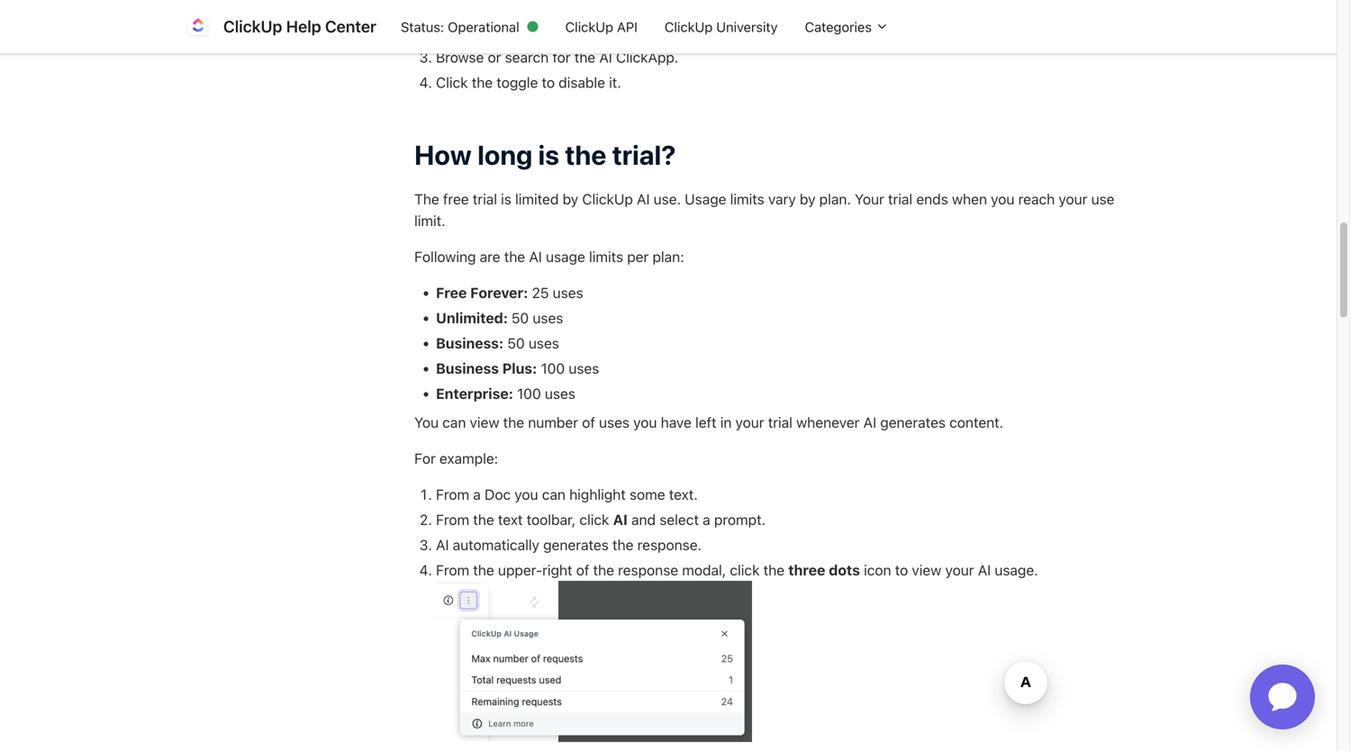 Task type: vqa. For each thing, say whether or not it's contained in the screenshot.
the in for location
no



Task type: describe. For each thing, give the bounding box(es) containing it.
from a doc you can highlight some text. from the text toolbar, click ai and select a prompt. ai automatically generates the response.
[[436, 486, 770, 553]]

highlight
[[570, 486, 626, 503]]

the down or
[[472, 74, 493, 91]]

generates inside from a doc you can highlight some text. from the text toolbar, click ai and select a prompt. ai automatically generates the response.
[[543, 536, 609, 553]]

the left text
[[473, 511, 494, 528]]

doc
[[485, 486, 511, 503]]

the right the for
[[575, 49, 596, 66]]

categories
[[805, 19, 876, 34]]

to inside browse or search for the ai clickapp. click the toggle to disable it.
[[542, 74, 555, 91]]

response.
[[638, 536, 702, 553]]

business:
[[436, 335, 504, 352]]

business
[[436, 360, 499, 377]]

university
[[717, 19, 778, 34]]

click
[[436, 74, 468, 91]]

ai inside browse or search for the ai clickapp. click the toggle to disable it.
[[599, 49, 612, 66]]

ai left usage
[[529, 248, 542, 265]]

0 vertical spatial of
[[582, 414, 595, 431]]

left
[[696, 414, 717, 431]]

from the upper-right of the response modal, click the three dots icon to view your ai usage.
[[436, 562, 1042, 579]]

0 vertical spatial a
[[473, 486, 481, 503]]

for
[[414, 450, 436, 467]]

from for from the upper-right of the response modal, click the three dots icon to view your ai usage.
[[436, 562, 470, 579]]

automatically
[[453, 536, 540, 553]]

use.
[[654, 190, 681, 207]]

plus:
[[503, 360, 537, 377]]

or
[[488, 49, 501, 66]]

your
[[855, 190, 885, 207]]

text.
[[669, 486, 698, 503]]

screenshot of the three dots icon, which you click to view your ai usage during the free trial. image
[[436, 581, 752, 742]]

from for from a doc you can highlight some text. from the text toolbar, click ai and select a prompt. ai automatically generates the response.
[[436, 486, 470, 503]]

unlimited:
[[436, 309, 508, 326]]

toolbar,
[[527, 511, 576, 528]]

0 vertical spatial view
[[470, 414, 500, 431]]

clickup inside the free trial is limited by clickup ai use. usage limits vary by plan. your trial ends when you reach your use limit.
[[582, 190, 633, 207]]

clickup help center link
[[184, 12, 387, 41]]

enterprise:
[[436, 385, 513, 402]]

0 vertical spatial can
[[443, 414, 466, 431]]

browse or search for the ai clickapp. click the toggle to disable it.
[[436, 49, 679, 91]]

upper-
[[498, 562, 542, 579]]

ai right whenever
[[864, 414, 877, 431]]

long
[[478, 139, 533, 171]]

1 horizontal spatial generates
[[881, 414, 946, 431]]

number
[[528, 414, 578, 431]]

1 vertical spatial a
[[703, 511, 711, 528]]

clickup help help center home page image
[[184, 12, 213, 41]]

toggle
[[497, 74, 538, 91]]

following are the ai usage limits per plan:
[[414, 248, 684, 265]]

right
[[542, 562, 573, 579]]

ai left and
[[613, 511, 628, 528]]

per
[[627, 248, 649, 265]]

clickup for clickup university
[[665, 19, 713, 34]]

the left trial?
[[565, 139, 607, 171]]

the down and
[[613, 536, 634, 553]]

2 by from the left
[[800, 190, 816, 207]]

click inside from a doc you can highlight some text. from the text toolbar, click ai and select a prompt. ai automatically generates the response.
[[580, 511, 609, 528]]

dots
[[829, 562, 860, 579]]

it.
[[609, 74, 621, 91]]

the left three
[[764, 562, 785, 579]]

ends
[[917, 190, 949, 207]]

free
[[436, 284, 467, 301]]

example:
[[440, 450, 498, 467]]

limited
[[515, 190, 559, 207]]

status:
[[401, 19, 444, 34]]

the free trial is limited by clickup ai use. usage limits vary by plan. your trial ends when you reach your use limit.
[[414, 190, 1115, 229]]

1 vertical spatial of
[[576, 562, 590, 579]]

reach
[[1019, 190, 1055, 207]]

limits inside the free trial is limited by clickup ai use. usage limits vary by plan. your trial ends when you reach your use limit.
[[730, 190, 765, 207]]

for example:
[[414, 450, 498, 467]]

center
[[325, 17, 377, 36]]

1 horizontal spatial to
[[895, 562, 908, 579]]

prompt.
[[714, 511, 766, 528]]

plan.
[[820, 190, 851, 207]]

you inside the free trial is limited by clickup ai use. usage limits vary by plan. your trial ends when you reach your use limit.
[[991, 190, 1015, 207]]

0 horizontal spatial trial
[[473, 190, 497, 207]]

whenever
[[797, 414, 860, 431]]

25
[[532, 284, 549, 301]]

can inside from a doc you can highlight some text. from the text toolbar, click ai and select a prompt. ai automatically generates the response.
[[542, 486, 566, 503]]

your inside the free trial is limited by clickup ai use. usage limits vary by plan. your trial ends when you reach your use limit.
[[1059, 190, 1088, 207]]

three
[[789, 562, 826, 579]]

clickup for clickup help center
[[223, 17, 282, 36]]

usage
[[685, 190, 727, 207]]

help
[[286, 17, 321, 36]]

the left number
[[503, 414, 524, 431]]

disable
[[559, 74, 605, 91]]



Task type: locate. For each thing, give the bounding box(es) containing it.
1 vertical spatial 50
[[508, 335, 525, 352]]

status: operational
[[401, 19, 520, 34]]

1 vertical spatial view
[[912, 562, 942, 579]]

ai left automatically
[[436, 536, 449, 553]]

limit.
[[414, 212, 446, 229]]

from down for example:
[[436, 486, 470, 503]]

1 horizontal spatial you
[[634, 414, 657, 431]]

to right icon on the bottom right of page
[[895, 562, 908, 579]]

clickup api
[[566, 19, 638, 34]]

2 vertical spatial your
[[946, 562, 974, 579]]

is right long
[[538, 139, 560, 171]]

search
[[505, 49, 549, 66]]

a
[[473, 486, 481, 503], [703, 511, 711, 528]]

from down automatically
[[436, 562, 470, 579]]

50 down forever: in the top of the page
[[512, 309, 529, 326]]

1 horizontal spatial view
[[912, 562, 942, 579]]

your left usage.
[[946, 562, 974, 579]]

of right number
[[582, 414, 595, 431]]

100
[[541, 360, 565, 377], [517, 385, 541, 402]]

100 down 'plus:' at the left of page
[[517, 385, 541, 402]]

1 from from the top
[[436, 486, 470, 503]]

clickup university
[[665, 19, 778, 34]]

a left doc
[[473, 486, 481, 503]]

of
[[582, 414, 595, 431], [576, 562, 590, 579]]

0 vertical spatial click
[[580, 511, 609, 528]]

the down automatically
[[473, 562, 494, 579]]

click down highlight
[[580, 511, 609, 528]]

from
[[436, 486, 470, 503], [436, 511, 470, 528], [436, 562, 470, 579]]

1 horizontal spatial is
[[538, 139, 560, 171]]

to down the for
[[542, 74, 555, 91]]

the left response
[[593, 562, 614, 579]]

free forever: 25 uses unlimited: 50 uses business: 50 uses business plus: 100 uses enterprise: 100 uses
[[436, 284, 599, 402]]

0 horizontal spatial you
[[515, 486, 538, 503]]

you right when
[[991, 190, 1015, 207]]

the right are
[[504, 248, 525, 265]]

you
[[991, 190, 1015, 207], [634, 414, 657, 431], [515, 486, 538, 503]]

clickup up clickapp.
[[665, 19, 713, 34]]

0 vertical spatial your
[[1059, 190, 1088, 207]]

select
[[660, 511, 699, 528]]

by right limited
[[563, 190, 579, 207]]

50 up 'plus:' at the left of page
[[508, 335, 525, 352]]

1 vertical spatial is
[[501, 190, 512, 207]]

0 horizontal spatial your
[[736, 414, 765, 431]]

the
[[575, 49, 596, 66], [472, 74, 493, 91], [565, 139, 607, 171], [504, 248, 525, 265], [503, 414, 524, 431], [473, 511, 494, 528], [613, 536, 634, 553], [473, 562, 494, 579], [593, 562, 614, 579], [764, 562, 785, 579]]

browse
[[436, 49, 484, 66]]

trial right the free
[[473, 190, 497, 207]]

0 horizontal spatial to
[[542, 74, 555, 91]]

you can view the number of uses you have left in your trial whenever ai generates content.
[[414, 414, 1008, 431]]

trial?
[[612, 139, 676, 171]]

0 horizontal spatial is
[[501, 190, 512, 207]]

generates up "right"
[[543, 536, 609, 553]]

limits
[[730, 190, 765, 207], [589, 248, 624, 265]]

clickup for clickup api
[[566, 19, 614, 34]]

1 vertical spatial click
[[730, 562, 760, 579]]

api
[[617, 19, 638, 34]]

application
[[1229, 643, 1337, 751]]

1 vertical spatial you
[[634, 414, 657, 431]]

2 horizontal spatial you
[[991, 190, 1015, 207]]

1 horizontal spatial your
[[946, 562, 974, 579]]

by right vary
[[800, 190, 816, 207]]

0 vertical spatial limits
[[730, 190, 765, 207]]

0 vertical spatial 50
[[512, 309, 529, 326]]

0 vertical spatial you
[[991, 190, 1015, 207]]

your
[[1059, 190, 1088, 207], [736, 414, 765, 431], [946, 562, 974, 579]]

select
[[436, 23, 477, 41]]

view
[[470, 414, 500, 431], [912, 562, 942, 579]]

2 vertical spatial you
[[515, 486, 538, 503]]

1 horizontal spatial trial
[[768, 414, 793, 431]]

0 vertical spatial from
[[436, 486, 470, 503]]

1 vertical spatial your
[[736, 414, 765, 431]]

is
[[538, 139, 560, 171], [501, 190, 512, 207]]

0 horizontal spatial can
[[443, 414, 466, 431]]

trial right your
[[888, 190, 913, 207]]

1 horizontal spatial a
[[703, 511, 711, 528]]

2 vertical spatial from
[[436, 562, 470, 579]]

some
[[630, 486, 665, 503]]

ai inside the free trial is limited by clickup ai use. usage limits vary by plan. your trial ends when you reach your use limit.
[[637, 190, 650, 207]]

you inside from a doc you can highlight some text. from the text toolbar, click ai and select a prompt. ai automatically generates the response.
[[515, 486, 538, 503]]

vary
[[768, 190, 796, 207]]

ai left usage.
[[978, 562, 991, 579]]

0 horizontal spatial by
[[563, 190, 579, 207]]

1 vertical spatial limits
[[589, 248, 624, 265]]

clickup left api
[[566, 19, 614, 34]]

click right the "modal,"
[[730, 562, 760, 579]]

0 horizontal spatial click
[[580, 511, 609, 528]]

a right select
[[703, 511, 711, 528]]

clickup down trial?
[[582, 190, 633, 207]]

1 horizontal spatial can
[[542, 486, 566, 503]]

usage
[[546, 248, 586, 265]]

limits left vary
[[730, 190, 765, 207]]

use
[[1092, 190, 1115, 207]]

1 horizontal spatial limits
[[730, 190, 765, 207]]

click
[[580, 511, 609, 528], [730, 562, 760, 579]]

1 vertical spatial 100
[[517, 385, 541, 402]]

trial left whenever
[[768, 414, 793, 431]]

modal,
[[682, 562, 726, 579]]

0 vertical spatial is
[[538, 139, 560, 171]]

uses
[[553, 284, 584, 301], [533, 309, 563, 326], [529, 335, 559, 352], [569, 360, 599, 377], [545, 385, 576, 402], [599, 414, 630, 431]]

0 vertical spatial generates
[[881, 414, 946, 431]]

clickup left help at the left top of the page
[[223, 17, 282, 36]]

in
[[721, 414, 732, 431]]

icon
[[864, 562, 892, 579]]

2 horizontal spatial your
[[1059, 190, 1088, 207]]

when
[[952, 190, 988, 207]]

1 vertical spatial to
[[895, 562, 908, 579]]

1 horizontal spatial by
[[800, 190, 816, 207]]

the
[[414, 190, 439, 207]]

have
[[661, 414, 692, 431]]

0 vertical spatial 100
[[541, 360, 565, 377]]

is left limited
[[501, 190, 512, 207]]

you
[[414, 414, 439, 431]]

generates
[[881, 414, 946, 431], [543, 536, 609, 553]]

100 right 'plus:' at the left of page
[[541, 360, 565, 377]]

1 vertical spatial can
[[542, 486, 566, 503]]

of right "right"
[[576, 562, 590, 579]]

text
[[498, 511, 523, 528]]

following
[[414, 248, 476, 265]]

1 vertical spatial from
[[436, 511, 470, 528]]

your right in
[[736, 414, 765, 431]]

3 from from the top
[[436, 562, 470, 579]]

you left have
[[634, 414, 657, 431]]

are
[[480, 248, 501, 265]]

and
[[632, 511, 656, 528]]

plan:
[[653, 248, 684, 265]]

free
[[443, 190, 469, 207]]

1 by from the left
[[563, 190, 579, 207]]

1 vertical spatial generates
[[543, 536, 609, 553]]

for
[[553, 49, 571, 66]]

clickup university link
[[651, 10, 792, 43]]

to
[[542, 74, 555, 91], [895, 562, 908, 579]]

trial
[[473, 190, 497, 207], [888, 190, 913, 207], [768, 414, 793, 431]]

clickapps
[[481, 23, 552, 41]]

clickup api link
[[552, 10, 651, 43]]

2 from from the top
[[436, 511, 470, 528]]

by
[[563, 190, 579, 207], [800, 190, 816, 207]]

can right you
[[443, 414, 466, 431]]

forever:
[[470, 284, 528, 301]]

generates left 'content.'
[[881, 414, 946, 431]]

ai up it.
[[599, 49, 612, 66]]

operational
[[448, 19, 520, 34]]

can up toolbar,
[[542, 486, 566, 503]]

clickup help center
[[223, 17, 377, 36]]

0 horizontal spatial generates
[[543, 536, 609, 553]]

ai left use.
[[637, 190, 650, 207]]

how long is the trial?
[[414, 139, 676, 171]]

usage.
[[995, 562, 1039, 579]]

you right doc
[[515, 486, 538, 503]]

content.
[[950, 414, 1004, 431]]

view right icon on the bottom right of page
[[912, 562, 942, 579]]

categories button
[[792, 10, 903, 43]]

1 horizontal spatial click
[[730, 562, 760, 579]]

your left use
[[1059, 190, 1088, 207]]

0 horizontal spatial view
[[470, 414, 500, 431]]

0 horizontal spatial limits
[[589, 248, 624, 265]]

ai
[[599, 49, 612, 66], [637, 190, 650, 207], [529, 248, 542, 265], [864, 414, 877, 431], [613, 511, 628, 528], [436, 536, 449, 553], [978, 562, 991, 579]]

response
[[618, 562, 679, 579]]

how
[[414, 139, 472, 171]]

0 vertical spatial to
[[542, 74, 555, 91]]

clickapp.
[[616, 49, 679, 66]]

50
[[512, 309, 529, 326], [508, 335, 525, 352]]

2 horizontal spatial trial
[[888, 190, 913, 207]]

from up automatically
[[436, 511, 470, 528]]

limits left per
[[589, 248, 624, 265]]

is inside the free trial is limited by clickup ai use. usage limits vary by plan. your trial ends when you reach your use limit.
[[501, 190, 512, 207]]

clickup
[[223, 17, 282, 36], [566, 19, 614, 34], [665, 19, 713, 34], [582, 190, 633, 207]]

view down enterprise:
[[470, 414, 500, 431]]

0 horizontal spatial a
[[473, 486, 481, 503]]



